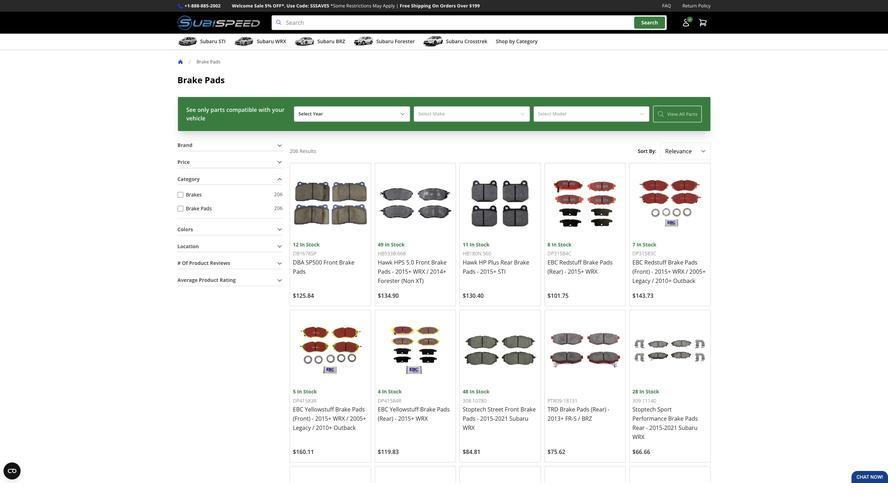 Task type: describe. For each thing, give the bounding box(es) containing it.
stock for dba sp500 front brake pads
[[306, 241, 320, 248]]

Select Model button
[[533, 106, 650, 122]]

in for dba sp500 front brake pads
[[300, 241, 305, 248]]

(rear) for ebc redstuff brake pads (rear) - 2015+ wrx
[[548, 268, 563, 276]]

2021 inside 48 in stock 308.10780 stoptech street front brake pads - 2015-2021 subaru wrx
[[495, 415, 508, 423]]

stoptech sport performance brake pads rear - 2015-2021 subaru wrx image
[[632, 313, 707, 388]]

Brake Pads button
[[177, 206, 183, 211]]

plus
[[488, 259, 499, 267]]

- inside 4 in stock dp41584r ebc yellowstuff brake pads (rear) - 2015+ wrx
[[395, 415, 397, 423]]

stock for hawk hps 5.0 front brake pads - 2015+ wrx / 2014+ forester (non xt)
[[391, 241, 405, 248]]

in for stoptech sport performance brake pads rear - 2015-2021 subaru wrx
[[639, 389, 644, 395]]

(front) for redstuff
[[632, 268, 650, 276]]

Select Make button
[[414, 106, 530, 122]]

price
[[177, 159, 190, 166]]

$134.90
[[378, 292, 399, 300]]

1 vertical spatial product
[[199, 277, 218, 284]]

code:
[[296, 2, 309, 9]]

pads inside 49 in stock hb533b.668 hawk hps 5.0 front brake pads - 2015+ wrx / 2014+ forester (non xt)
[[378, 268, 391, 276]]

1 vertical spatial brake pads
[[177, 74, 225, 86]]

subaru for subaru wrx
[[257, 38, 274, 45]]

parts
[[211, 106, 225, 114]]

colors
[[177, 226, 193, 233]]

$66.66
[[632, 449, 650, 456]]

sport
[[657, 406, 672, 414]]

average product rating button
[[177, 275, 283, 286]]

brake inside 12 in stock db1678sp dba sp500 front brake pads
[[339, 259, 354, 267]]

home image
[[177, 59, 183, 65]]

# of product reviews
[[177, 260, 230, 267]]

stoptech street front brake pads - 2015-2021 subaru wrx image
[[463, 313, 538, 388]]

pads inside 8 in stock dp31584c ebc redstuff brake pads (rear) - 2015+ wrx
[[600, 259, 613, 267]]

subaru brz button
[[295, 35, 345, 49]]

888-
[[191, 2, 201, 9]]

shop by category
[[496, 38, 538, 45]]

2015+ inside 11 in stock hb180n.560 hawk hp plus rear brake pads - 2015+ sti
[[480, 268, 496, 276]]

subaru for subaru crosstrek
[[446, 38, 463, 45]]

results
[[300, 148, 316, 155]]

7
[[632, 241, 635, 248]]

0 vertical spatial 206
[[290, 148, 298, 155]]

48 in stock 308.10780 stoptech street front brake pads - 2015-2021 subaru wrx
[[463, 389, 536, 432]]

885-
[[201, 2, 210, 9]]

front inside 49 in stock hb533b.668 hawk hps 5.0 front brake pads - 2015+ wrx / 2014+ forester (non xt)
[[416, 259, 430, 267]]

category
[[516, 38, 538, 45]]

front for stoptech street front brake pads - 2015-2021 subaru wrx
[[505, 406, 519, 414]]

select year image
[[400, 111, 406, 117]]

Select... button
[[661, 143, 711, 160]]

average
[[177, 277, 198, 284]]

stock for ebc yellowstuff brake pads (rear) - 2015+ wrx
[[388, 389, 402, 395]]

sti inside dropdown button
[[219, 38, 226, 45]]

- inside 8 in stock dp31584c ebc redstuff brake pads (rear) - 2015+ wrx
[[565, 268, 566, 276]]

2015+ inside 49 in stock hb533b.668 hawk hps 5.0 front brake pads - 2015+ wrx / 2014+ forester (non xt)
[[395, 268, 412, 276]]

49
[[378, 241, 383, 248]]

$199
[[469, 2, 480, 9]]

5
[[293, 389, 296, 395]]

redstuff for (rear)
[[559, 259, 582, 267]]

open widget image
[[4, 463, 21, 480]]

return policy
[[682, 2, 711, 9]]

a subaru wrx thumbnail image image
[[234, 36, 254, 47]]

hawk for hawk hps 5.0 front brake pads - 2015+ wrx / 2014+ forester (non xt)
[[378, 259, 393, 267]]

category button
[[177, 174, 283, 185]]

ebc for ebc yellowstuff brake pads (rear) - 2015+ wrx
[[378, 406, 388, 414]]

brake inside 48 in stock 308.10780 stoptech street front brake pads - 2015-2021 subaru wrx
[[521, 406, 536, 414]]

#
[[177, 260, 181, 267]]

(rear) inside ptr09-18131 trd brake pads (rear) - 2013+ fr-s / brz
[[591, 406, 606, 414]]

with
[[258, 106, 271, 114]]

stock for hawk hp plus rear brake pads - 2015+ sti
[[476, 241, 489, 248]]

brakes
[[186, 191, 202, 198]]

28 in stock 309.11140 stoptech sport performance brake pads rear - 2015-2021 subaru wrx
[[632, 389, 698, 441]]

49 in stock hb533b.668 hawk hps 5.0 front brake pads - 2015+ wrx / 2014+ forester (non xt)
[[378, 241, 447, 285]]

2005+ for ebc redstuff brake pads (front) - 2015+ wrx / 2005+ legacy / 2010+ outback
[[689, 268, 706, 276]]

location
[[177, 243, 199, 250]]

hawk hps 5.0 front brake pads - 2015+ wrx / 2014+ forester (non xt) image
[[378, 166, 453, 241]]

$160.11
[[293, 449, 314, 456]]

309.11140
[[632, 398, 656, 404]]

$101.75
[[548, 292, 569, 300]]

subaru sti button
[[177, 35, 226, 49]]

subaru inside 28 in stock 309.11140 stoptech sport performance brake pads rear - 2015-2021 subaru wrx
[[679, 424, 698, 432]]

2015+ for ebc redstuff brake pads (rear) - 2015+ wrx
[[568, 268, 584, 276]]

pads inside 5 in stock dp41583r ebc yellowstuff  brake pads (front) - 2015+ wrx / 2005+ legacy / 2010+ outback
[[352, 406, 365, 414]]

hawk hp plus rear brake pads - 2015+ sti image
[[463, 166, 538, 241]]

/ inside 49 in stock hb533b.668 hawk hps 5.0 front brake pads - 2015+ wrx / 2014+ forester (non xt)
[[426, 268, 429, 276]]

db1678sp
[[293, 250, 316, 257]]

pads inside 11 in stock hb180n.560 hawk hp plus rear brake pads - 2015+ sti
[[463, 268, 475, 276]]

subaru for subaru sti
[[200, 38, 217, 45]]

subaru brz
[[317, 38, 345, 45]]

on
[[432, 2, 439, 9]]

price button
[[177, 157, 283, 168]]

yellowstuff for (front)
[[305, 406, 334, 414]]

ebc yellowstuff  brake pads (front) - 2015+ wrx / 2005+ legacy / 2010+ outback image
[[293, 313, 368, 388]]

in for hawk hp plus rear brake pads - 2015+ sti
[[470, 241, 475, 248]]

outback for redstuff
[[673, 277, 695, 285]]

forester inside 49 in stock hb533b.668 hawk hps 5.0 front brake pads - 2015+ wrx / 2014+ forester (non xt)
[[378, 277, 400, 285]]

sort by:
[[638, 148, 656, 155]]

2015+ for ebc redstuff brake pads (front) - 2015+ wrx / 2005+ legacy / 2010+ outback
[[655, 268, 671, 276]]

redstuff for (front)
[[644, 259, 666, 267]]

by
[[509, 38, 515, 45]]

11 in stock hb180n.560 hawk hp plus rear brake pads - 2015+ sti
[[463, 241, 529, 276]]

4 in stock dp41584r ebc yellowstuff brake pads (rear) - 2015+ wrx
[[378, 389, 450, 423]]

ebc redstuff brake pads (rear) - 2015+ wrx image
[[548, 166, 623, 241]]

sp500
[[306, 259, 322, 267]]

in for ebc yellowstuff brake pads (rear) - 2015+ wrx
[[382, 389, 387, 395]]

shipping
[[411, 2, 431, 9]]

pads inside 48 in stock 308.10780 stoptech street front brake pads - 2015-2021 subaru wrx
[[463, 415, 475, 423]]

(rear) for ebc yellowstuff brake pads (rear) - 2015+ wrx
[[378, 415, 393, 423]]

average product rating
[[177, 277, 236, 284]]

a subaru crosstrek thumbnail image image
[[423, 36, 443, 47]]

search input field
[[271, 15, 667, 30]]

4
[[378, 389, 381, 395]]

*some
[[330, 2, 345, 9]]

stock for stoptech street front brake pads - 2015-2021 subaru wrx
[[476, 389, 489, 395]]

brake inside 5 in stock dp41583r ebc yellowstuff  brake pads (front) - 2015+ wrx / 2005+ legacy / 2010+ outback
[[335, 406, 351, 414]]

2002
[[210, 2, 221, 9]]

# of product reviews button
[[177, 258, 283, 269]]

subaru forester button
[[354, 35, 415, 49]]

2015+ for ebc yellowstuff  brake pads (front) - 2015+ wrx / 2005+ legacy / 2010+ outback
[[315, 415, 331, 423]]

see
[[186, 106, 196, 114]]

ebc for ebc redstuff brake pads (rear) - 2015+ wrx
[[548, 259, 558, 267]]

brake inside 4 in stock dp41584r ebc yellowstuff brake pads (rear) - 2015+ wrx
[[420, 406, 435, 414]]

may
[[373, 2, 382, 9]]

- inside 49 in stock hb533b.668 hawk hps 5.0 front brake pads - 2015+ wrx / 2014+ forester (non xt)
[[392, 268, 394, 276]]

ptr09-18131 trd brake pads (rear) - 2013+ fr-s / brz
[[548, 398, 610, 423]]

dp31583c
[[632, 250, 656, 257]]

- inside 5 in stock dp41583r ebc yellowstuff  brake pads (front) - 2015+ wrx / 2005+ legacy / 2010+ outback
[[312, 415, 314, 423]]

(front) for yellowstuff
[[293, 415, 310, 423]]

brake inside 11 in stock hb180n.560 hawk hp plus rear brake pads - 2015+ sti
[[514, 259, 529, 267]]

18131
[[563, 398, 577, 404]]

sale
[[254, 2, 264, 9]]

$84.81
[[463, 449, 480, 456]]

hawk for hawk hp plus rear brake pads - 2015+ sti
[[463, 259, 477, 267]]

- inside 11 in stock hb180n.560 hawk hp plus rear brake pads - 2015+ sti
[[477, 268, 479, 276]]

206 results
[[290, 148, 316, 155]]

xt)
[[416, 277, 424, 285]]

dba sp500 front brake pads image
[[293, 166, 368, 241]]

of
[[182, 260, 188, 267]]

stock for ebc redstuff brake pads (front) - 2015+ wrx / 2005+ legacy / 2010+ outback
[[643, 241, 656, 248]]

|
[[396, 2, 399, 9]]

rating
[[220, 277, 236, 284]]

category
[[177, 176, 200, 182]]

subaru inside 48 in stock 308.10780 stoptech street front brake pads - 2015-2021 subaru wrx
[[509, 415, 528, 423]]

welcome
[[232, 2, 253, 9]]

rear inside 11 in stock hb180n.560 hawk hp plus rear brake pads - 2015+ sti
[[500, 259, 513, 267]]

a subaru sti thumbnail image image
[[177, 36, 197, 47]]

welcome sale 5% off*. use code: sssave5
[[232, 2, 329, 9]]

brz inside dropdown button
[[336, 38, 345, 45]]

$119.83
[[378, 449, 399, 456]]

ebc redstuff brake pads (front) - 2015+ wrx / 2005+ legacy / 2010+ outback image
[[632, 166, 707, 241]]

brake inside ptr09-18131 trd brake pads (rear) - 2013+ fr-s / brz
[[560, 406, 575, 414]]



Task type: vqa. For each thing, say whether or not it's contained in the screenshot.
(Rear) corresponding to EBC Redstuff Brake Pads (Rear) - 2015+ WRX
yes



Task type: locate. For each thing, give the bounding box(es) containing it.
1 vertical spatial 2010+
[[316, 424, 332, 432]]

2015- inside 28 in stock 309.11140 stoptech sport performance brake pads rear - 2015-2021 subaru wrx
[[649, 424, 664, 432]]

stock inside 8 in stock dp31584c ebc redstuff brake pads (rear) - 2015+ wrx
[[558, 241, 571, 248]]

sort
[[638, 148, 648, 155]]

- inside 48 in stock 308.10780 stoptech street front brake pads - 2015-2021 subaru wrx
[[477, 415, 479, 423]]

2010+ inside 5 in stock dp41583r ebc yellowstuff  brake pads (front) - 2015+ wrx / 2005+ legacy / 2010+ outback
[[316, 424, 332, 432]]

legacy for ebc yellowstuff  brake pads (front) - 2015+ wrx / 2005+ legacy / 2010+ outback
[[293, 424, 311, 432]]

wrx inside 7 in stock dp31583c ebc redstuff brake pads (front) - 2015+ wrx / 2005+ legacy / 2010+ outback
[[672, 268, 684, 276]]

(front) down dp31583c
[[632, 268, 650, 276]]

forester up $134.90
[[378, 277, 400, 285]]

stock inside 28 in stock 309.11140 stoptech sport performance brake pads rear - 2015-2021 subaru wrx
[[646, 389, 659, 395]]

*some restrictions may apply | free shipping on orders over $199
[[330, 2, 480, 9]]

ebc inside 4 in stock dp41584r ebc yellowstuff brake pads (rear) - 2015+ wrx
[[378, 406, 388, 414]]

2005+ for ebc yellowstuff  brake pads (front) - 2015+ wrx / 2005+ legacy / 2010+ outback
[[350, 415, 366, 423]]

subaru for subaru forester
[[376, 38, 393, 45]]

subaru sti
[[200, 38, 226, 45]]

stock inside 7 in stock dp31583c ebc redstuff brake pads (front) - 2015+ wrx / 2005+ legacy / 2010+ outback
[[643, 241, 656, 248]]

faq
[[662, 2, 671, 9]]

in right 49
[[385, 241, 390, 248]]

subispeed logo image
[[177, 15, 260, 30]]

2010+ for redstuff
[[655, 277, 672, 285]]

2015- down street
[[480, 415, 495, 423]]

select... image
[[700, 149, 706, 154]]

in right 28
[[639, 389, 644, 395]]

$130.40
[[463, 292, 484, 300]]

redstuff inside 8 in stock dp31584c ebc redstuff brake pads (rear) - 2015+ wrx
[[559, 259, 582, 267]]

legacy up $160.11 on the bottom left
[[293, 424, 311, 432]]

1 vertical spatial sti
[[498, 268, 506, 276]]

1 vertical spatial rear
[[632, 424, 645, 432]]

trd
[[548, 406, 558, 414]]

0 horizontal spatial 2015-
[[480, 415, 495, 423]]

1 horizontal spatial outback
[[673, 277, 695, 285]]

1 horizontal spatial hawk
[[463, 259, 477, 267]]

in right 5
[[297, 389, 302, 395]]

wrx inside 5 in stock dp41583r ebc yellowstuff  brake pads (front) - 2015+ wrx / 2005+ legacy / 2010+ outback
[[333, 415, 345, 423]]

0 vertical spatial rear
[[500, 259, 513, 267]]

stock inside 4 in stock dp41584r ebc yellowstuff brake pads (rear) - 2015+ wrx
[[388, 389, 402, 395]]

brake inside 49 in stock hb533b.668 hawk hps 5.0 front brake pads - 2015+ wrx / 2014+ forester (non xt)
[[431, 259, 447, 267]]

0 horizontal spatial legacy
[[293, 424, 311, 432]]

2015+ inside 5 in stock dp41583r ebc yellowstuff  brake pads (front) - 2015+ wrx / 2005+ legacy / 2010+ outback
[[315, 415, 331, 423]]

7 in stock dp31583c ebc redstuff brake pads (front) - 2015+ wrx / 2005+ legacy / 2010+ outback
[[632, 241, 706, 285]]

stoptech inside 48 in stock 308.10780 stoptech street front brake pads - 2015-2021 subaru wrx
[[463, 406, 486, 414]]

0 vertical spatial sti
[[219, 38, 226, 45]]

in inside 4 in stock dp41584r ebc yellowstuff brake pads (rear) - 2015+ wrx
[[382, 389, 387, 395]]

2015+ down dp31583c
[[655, 268, 671, 276]]

1 vertical spatial 2015-
[[649, 424, 664, 432]]

11
[[463, 241, 468, 248]]

2015- inside 48 in stock 308.10780 stoptech street front brake pads - 2015-2021 subaru wrx
[[480, 415, 495, 423]]

2 hawk from the left
[[463, 259, 477, 267]]

s
[[573, 415, 577, 423]]

in inside 8 in stock dp31584c ebc redstuff brake pads (rear) - 2015+ wrx
[[552, 241, 557, 248]]

in right 11
[[470, 241, 475, 248]]

2005+
[[689, 268, 706, 276], [350, 415, 366, 423]]

brake pads down brake pads link
[[177, 74, 225, 86]]

2 yellowstuff from the left
[[390, 406, 419, 414]]

in inside 49 in stock hb533b.668 hawk hps 5.0 front brake pads - 2015+ wrx / 2014+ forester (non xt)
[[385, 241, 390, 248]]

0 vertical spatial product
[[189, 260, 209, 267]]

206 for brake pads
[[274, 205, 283, 212]]

performance
[[632, 415, 667, 423]]

2 vertical spatial (rear)
[[378, 415, 393, 423]]

1 horizontal spatial sti
[[498, 268, 506, 276]]

in right 4
[[382, 389, 387, 395]]

brake inside 7 in stock dp31583c ebc redstuff brake pads (front) - 2015+ wrx / 2005+ legacy / 2010+ outback
[[668, 259, 683, 267]]

free
[[400, 2, 410, 9]]

0 horizontal spatial outback
[[334, 424, 356, 432]]

over
[[457, 2, 468, 9]]

1 vertical spatial legacy
[[293, 424, 311, 432]]

apply
[[383, 2, 395, 9]]

0 vertical spatial 2010+
[[655, 277, 672, 285]]

redstuff down dp31583c
[[644, 259, 666, 267]]

search
[[641, 19, 658, 26]]

ebc down dp41584r
[[378, 406, 388, 414]]

2 horizontal spatial front
[[505, 406, 519, 414]]

1 horizontal spatial (rear)
[[548, 268, 563, 276]]

in for ebc redstuff brake pads (front) - 2015+ wrx / 2005+ legacy / 2010+ outback
[[637, 241, 641, 248]]

in
[[300, 241, 305, 248], [385, 241, 390, 248], [470, 241, 475, 248], [552, 241, 557, 248], [637, 241, 641, 248], [297, 389, 302, 395], [382, 389, 387, 395], [470, 389, 475, 395], [639, 389, 644, 395]]

brake pads link
[[197, 58, 226, 65]]

stock for stoptech sport performance brake pads rear - 2015-2021 subaru wrx
[[646, 389, 659, 395]]

ebc inside 7 in stock dp31583c ebc redstuff brake pads (front) - 2015+ wrx / 2005+ legacy / 2010+ outback
[[632, 259, 643, 267]]

front inside 48 in stock 308.10780 stoptech street front brake pads - 2015-2021 subaru wrx
[[505, 406, 519, 414]]

1 horizontal spatial rear
[[632, 424, 645, 432]]

faq link
[[662, 2, 671, 10]]

legacy
[[632, 277, 650, 285], [293, 424, 311, 432]]

2021 down street
[[495, 415, 508, 423]]

yellowstuff down dp41584r
[[390, 406, 419, 414]]

1 horizontal spatial legacy
[[632, 277, 650, 285]]

ebc
[[548, 259, 558, 267], [632, 259, 643, 267], [293, 406, 303, 414], [378, 406, 388, 414]]

wrx inside 4 in stock dp41584r ebc yellowstuff brake pads (rear) - 2015+ wrx
[[416, 415, 428, 423]]

0 vertical spatial 2021
[[495, 415, 508, 423]]

ebc down the dp31584c
[[548, 259, 558, 267]]

sti down plus
[[498, 268, 506, 276]]

0 vertical spatial brz
[[336, 38, 345, 45]]

dba
[[293, 259, 304, 267]]

1 vertical spatial 206
[[274, 191, 283, 198]]

in right 7 on the right of page
[[637, 241, 641, 248]]

(rear) inside 8 in stock dp31584c ebc redstuff brake pads (rear) - 2015+ wrx
[[548, 268, 563, 276]]

off*.
[[273, 2, 285, 9]]

$75.62
[[548, 449, 565, 456]]

in for stoptech street front brake pads - 2015-2021 subaru wrx
[[470, 389, 475, 395]]

stock inside 11 in stock hb180n.560 hawk hp plus rear brake pads - 2015+ sti
[[476, 241, 489, 248]]

front inside 12 in stock db1678sp dba sp500 front brake pads
[[323, 259, 338, 267]]

0 horizontal spatial front
[[323, 259, 338, 267]]

0 horizontal spatial brz
[[336, 38, 345, 45]]

yellowstuff inside 5 in stock dp41583r ebc yellowstuff  brake pads (front) - 2015+ wrx / 2005+ legacy / 2010+ outback
[[305, 406, 334, 414]]

compatible
[[226, 106, 257, 114]]

stock up 309.11140
[[646, 389, 659, 395]]

brz inside ptr09-18131 trd brake pads (rear) - 2013+ fr-s / brz
[[582, 415, 592, 423]]

outback
[[673, 277, 695, 285], [334, 424, 356, 432]]

hb533b.668
[[378, 250, 406, 257]]

+1-888-885-2002
[[185, 2, 221, 9]]

- inside 28 in stock 309.11140 stoptech sport performance brake pads rear - 2015-2021 subaru wrx
[[646, 424, 648, 432]]

in right 12
[[300, 241, 305, 248]]

hp
[[479, 259, 486, 267]]

ebc inside 5 in stock dp41583r ebc yellowstuff  brake pads (front) - 2015+ wrx / 2005+ legacy / 2010+ outback
[[293, 406, 303, 414]]

wrx inside 28 in stock 309.11140 stoptech sport performance brake pads rear - 2015-2021 subaru wrx
[[632, 434, 644, 441]]

legacy inside 5 in stock dp41583r ebc yellowstuff  brake pads (front) - 2015+ wrx / 2005+ legacy / 2010+ outback
[[293, 424, 311, 432]]

ebc inside 8 in stock dp31584c ebc redstuff brake pads (rear) - 2015+ wrx
[[548, 259, 558, 267]]

1 horizontal spatial stoptech
[[632, 406, 656, 414]]

stock for ebc redstuff brake pads (rear) - 2015+ wrx
[[558, 241, 571, 248]]

(non
[[401, 277, 414, 285]]

5%
[[265, 2, 272, 9]]

0 horizontal spatial yellowstuff
[[305, 406, 334, 414]]

stock inside 48 in stock 308.10780 stoptech street front brake pads - 2015-2021 subaru wrx
[[476, 389, 489, 395]]

Select Year button
[[294, 106, 410, 122]]

0 horizontal spatial redstuff
[[559, 259, 582, 267]]

2015+ inside 4 in stock dp41584r ebc yellowstuff brake pads (rear) - 2015+ wrx
[[398, 415, 414, 423]]

brake pads down subaru sti dropdown button
[[197, 58, 221, 65]]

1 vertical spatial 2005+
[[350, 415, 366, 423]]

colors button
[[177, 224, 283, 235]]

wrx inside 48 in stock 308.10780 stoptech street front brake pads - 2015-2021 subaru wrx
[[463, 424, 475, 432]]

$125.84
[[293, 292, 314, 300]]

0 horizontal spatial (front)
[[293, 415, 310, 423]]

wrx inside dropdown button
[[275, 38, 286, 45]]

ebc for ebc yellowstuff  brake pads (front) - 2015+ wrx / 2005+ legacy / 2010+ outback
[[293, 406, 303, 414]]

restrictions
[[346, 2, 371, 9]]

shop
[[496, 38, 508, 45]]

2015+ down dp41583r
[[315, 415, 331, 423]]

1 horizontal spatial 2021
[[664, 424, 677, 432]]

brake pads
[[197, 58, 221, 65], [177, 74, 225, 86], [186, 205, 212, 212]]

in inside 28 in stock 309.11140 stoptech sport performance brake pads rear - 2015-2021 subaru wrx
[[639, 389, 644, 395]]

your
[[272, 106, 285, 114]]

1 vertical spatial brz
[[582, 415, 592, 423]]

28
[[632, 389, 638, 395]]

stoptech for rear
[[632, 406, 656, 414]]

stock up dp41583r
[[303, 389, 317, 395]]

in right 8 in the right of the page
[[552, 241, 557, 248]]

stock for ebc yellowstuff  brake pads (front) - 2015+ wrx / 2005+ legacy / 2010+ outback
[[303, 389, 317, 395]]

dp41583r
[[293, 398, 316, 404]]

return
[[682, 2, 697, 9]]

0 vertical spatial outback
[[673, 277, 695, 285]]

0 horizontal spatial sti
[[219, 38, 226, 45]]

rear inside 28 in stock 309.11140 stoptech sport performance brake pads rear - 2015-2021 subaru wrx
[[632, 424, 645, 432]]

0 horizontal spatial stoptech
[[463, 406, 486, 414]]

8 in stock dp31584c ebc redstuff brake pads (rear) - 2015+ wrx
[[548, 241, 613, 276]]

stock up hb180n.560
[[476, 241, 489, 248]]

2 vertical spatial 206
[[274, 205, 283, 212]]

outback inside 7 in stock dp31583c ebc redstuff brake pads (front) - 2015+ wrx / 2005+ legacy / 2010+ outback
[[673, 277, 695, 285]]

sti down subispeed logo
[[219, 38, 226, 45]]

hawk down the hb533b.668
[[378, 259, 393, 267]]

brand button
[[177, 140, 283, 151]]

trd brake pads (rear) - 2013+ fr-s / brz image
[[548, 313, 623, 388]]

2015+ for ebc yellowstuff brake pads (rear) - 2015+ wrx
[[398, 415, 414, 423]]

search button
[[634, 17, 665, 29]]

+1-888-885-2002 link
[[185, 2, 221, 10]]

1 horizontal spatial yellowstuff
[[390, 406, 419, 414]]

1 redstuff from the left
[[559, 259, 582, 267]]

1 horizontal spatial (front)
[[632, 268, 650, 276]]

a subaru brz thumbnail image image
[[295, 36, 315, 47]]

1 hawk from the left
[[378, 259, 393, 267]]

(rear)
[[548, 268, 563, 276], [591, 406, 606, 414], [378, 415, 393, 423]]

5.0
[[406, 259, 414, 267]]

2015+ down dp41584r
[[398, 415, 414, 423]]

1 vertical spatial forester
[[378, 277, 400, 285]]

in for hawk hps 5.0 front brake pads - 2015+ wrx / 2014+ forester (non xt)
[[385, 241, 390, 248]]

0 vertical spatial (front)
[[632, 268, 650, 276]]

stock
[[306, 241, 320, 248], [391, 241, 405, 248], [476, 241, 489, 248], [558, 241, 571, 248], [643, 241, 656, 248], [303, 389, 317, 395], [388, 389, 402, 395], [476, 389, 489, 395], [646, 389, 659, 395]]

forester left the a subaru crosstrek thumbnail image
[[395, 38, 415, 45]]

2010+ down dp31583c
[[655, 277, 672, 285]]

button image
[[682, 18, 690, 27]]

0 horizontal spatial (rear)
[[378, 415, 393, 423]]

subaru wrx button
[[234, 35, 286, 49]]

only
[[197, 106, 209, 114]]

206 for brakes
[[274, 191, 283, 198]]

outback for yellowstuff
[[334, 424, 356, 432]]

1 stoptech from the left
[[463, 406, 486, 414]]

2014+
[[430, 268, 446, 276]]

stoptech inside 28 in stock 309.11140 stoptech sport performance brake pads rear - 2015-2021 subaru wrx
[[632, 406, 656, 414]]

pads inside 7 in stock dp31583c ebc redstuff brake pads (front) - 2015+ wrx / 2005+ legacy / 2010+ outback
[[685, 259, 697, 267]]

2015+ inside 8 in stock dp31584c ebc redstuff brake pads (rear) - 2015+ wrx
[[568, 268, 584, 276]]

brz left a subaru forester thumbnail image
[[336, 38, 345, 45]]

$143.73
[[632, 292, 653, 300]]

2015+ inside 7 in stock dp31583c ebc redstuff brake pads (front) - 2015+ wrx / 2005+ legacy / 2010+ outback
[[655, 268, 671, 276]]

2015-
[[480, 415, 495, 423], [649, 424, 664, 432]]

hawk inside 49 in stock hb533b.668 hawk hps 5.0 front brake pads - 2015+ wrx / 2014+ forester (non xt)
[[378, 259, 393, 267]]

2015- down performance
[[649, 424, 664, 432]]

stock up dp41584r
[[388, 389, 402, 395]]

2015+ down the dp31584c
[[568, 268, 584, 276]]

pads inside ptr09-18131 trd brake pads (rear) - 2013+ fr-s / brz
[[577, 406, 589, 414]]

0 vertical spatial forester
[[395, 38, 415, 45]]

select make image
[[520, 111, 525, 117]]

0 horizontal spatial 2005+
[[350, 415, 366, 423]]

1 vertical spatial (front)
[[293, 415, 310, 423]]

2021 inside 28 in stock 309.11140 stoptech sport performance brake pads rear - 2015-2021 subaru wrx
[[664, 424, 677, 432]]

1 horizontal spatial front
[[416, 259, 430, 267]]

brz right s
[[582, 415, 592, 423]]

subaru inside 'dropdown button'
[[446, 38, 463, 45]]

stock up dp31583c
[[643, 241, 656, 248]]

pads inside 12 in stock db1678sp dba sp500 front brake pads
[[293, 268, 306, 276]]

(front) inside 7 in stock dp31583c ebc redstuff brake pads (front) - 2015+ wrx / 2005+ legacy / 2010+ outback
[[632, 268, 650, 276]]

brake pads down brakes
[[186, 205, 212, 212]]

48
[[463, 389, 468, 395]]

0 vertical spatial brake pads
[[197, 58, 221, 65]]

subaru forester
[[376, 38, 415, 45]]

ebc down dp31583c
[[632, 259, 643, 267]]

Brakes button
[[177, 192, 183, 198]]

- inside 7 in stock dp31583c ebc redstuff brake pads (front) - 2015+ wrx / 2005+ legacy / 2010+ outback
[[651, 268, 653, 276]]

sssave5
[[310, 2, 329, 9]]

2010+ inside 7 in stock dp31583c ebc redstuff brake pads (front) - 2015+ wrx / 2005+ legacy / 2010+ outback
[[655, 277, 672, 285]]

outback inside 5 in stock dp41583r ebc yellowstuff  brake pads (front) - 2015+ wrx / 2005+ legacy / 2010+ outback
[[334, 424, 356, 432]]

2 redstuff from the left
[[644, 259, 666, 267]]

wrx inside 49 in stock hb533b.668 hawk hps 5.0 front brake pads - 2015+ wrx / 2014+ forester (non xt)
[[413, 268, 425, 276]]

product down # of product reviews
[[199, 277, 218, 284]]

in for ebc yellowstuff  brake pads (front) - 2015+ wrx / 2005+ legacy / 2010+ outback
[[297, 389, 302, 395]]

(front)
[[632, 268, 650, 276], [293, 415, 310, 423]]

in inside 48 in stock 308.10780 stoptech street front brake pads - 2015-2021 subaru wrx
[[470, 389, 475, 395]]

1 horizontal spatial 2010+
[[655, 277, 672, 285]]

location button
[[177, 241, 283, 252]]

stock inside 5 in stock dp41583r ebc yellowstuff  brake pads (front) - 2015+ wrx / 2005+ legacy / 2010+ outback
[[303, 389, 317, 395]]

2005+ inside 5 in stock dp41583r ebc yellowstuff  brake pads (front) - 2015+ wrx / 2005+ legacy / 2010+ outback
[[350, 415, 366, 423]]

front right sp500
[[323, 259, 338, 267]]

2 stoptech from the left
[[632, 406, 656, 414]]

policy
[[698, 2, 711, 9]]

stoptech for -
[[463, 406, 486, 414]]

subaru crosstrek
[[446, 38, 487, 45]]

1 vertical spatial outback
[[334, 424, 356, 432]]

1 horizontal spatial brz
[[582, 415, 592, 423]]

yellowstuff down dp41583r
[[305, 406, 334, 414]]

2010+ for yellowstuff
[[316, 424, 332, 432]]

redstuff down the dp31584c
[[559, 259, 582, 267]]

rear right plus
[[500, 259, 513, 267]]

0 horizontal spatial rear
[[500, 259, 513, 267]]

/ inside ptr09-18131 trd brake pads (rear) - 2013+ fr-s / brz
[[578, 415, 580, 423]]

in inside 5 in stock dp41583r ebc yellowstuff  brake pads (front) - 2015+ wrx / 2005+ legacy / 2010+ outback
[[297, 389, 302, 395]]

brake inside 28 in stock 309.11140 stoptech sport performance brake pads rear - 2015-2021 subaru wrx
[[668, 415, 684, 423]]

in inside 11 in stock hb180n.560 hawk hp plus rear brake pads - 2015+ sti
[[470, 241, 475, 248]]

yellowstuff for (rear)
[[390, 406, 419, 414]]

1 horizontal spatial 2005+
[[689, 268, 706, 276]]

use
[[287, 2, 295, 9]]

subaru for subaru brz
[[317, 38, 335, 45]]

stoptech down the "308.10780" at the right of the page
[[463, 406, 486, 414]]

ebc for ebc redstuff brake pads (front) - 2015+ wrx / 2005+ legacy / 2010+ outback
[[632, 259, 643, 267]]

2010+ down dp41583r
[[316, 424, 332, 432]]

stoptech down 309.11140
[[632, 406, 656, 414]]

pads inside 28 in stock 309.11140 stoptech sport performance brake pads rear - 2015-2021 subaru wrx
[[685, 415, 698, 423]]

2005+ inside 7 in stock dp31583c ebc redstuff brake pads (front) - 2015+ wrx / 2005+ legacy / 2010+ outback
[[689, 268, 706, 276]]

brz
[[336, 38, 345, 45], [582, 415, 592, 423]]

hawk inside 11 in stock hb180n.560 hawk hp plus rear brake pads - 2015+ sti
[[463, 259, 477, 267]]

(front) down dp41583r
[[293, 415, 310, 423]]

legacy for ebc redstuff brake pads (front) - 2015+ wrx / 2005+ legacy / 2010+ outback
[[632, 277, 650, 285]]

see only parts compatible with your vehicle
[[186, 106, 285, 122]]

2015+ down hps
[[395, 268, 412, 276]]

stock up the hb533b.668
[[391, 241, 405, 248]]

front for dba sp500 front brake pads
[[323, 259, 338, 267]]

shop by category button
[[496, 35, 538, 49]]

subaru
[[200, 38, 217, 45], [257, 38, 274, 45], [317, 38, 335, 45], [376, 38, 393, 45], [446, 38, 463, 45], [509, 415, 528, 423], [679, 424, 698, 432]]

product right of at the bottom left of page
[[189, 260, 209, 267]]

legacy up $143.73
[[632, 277, 650, 285]]

0 vertical spatial (rear)
[[548, 268, 563, 276]]

yellowstuff inside 4 in stock dp41584r ebc yellowstuff brake pads (rear) - 2015+ wrx
[[390, 406, 419, 414]]

front
[[323, 259, 338, 267], [416, 259, 430, 267], [505, 406, 519, 414]]

front right 5.0
[[416, 259, 430, 267]]

in right 48
[[470, 389, 475, 395]]

1 yellowstuff from the left
[[305, 406, 334, 414]]

a subaru forester thumbnail image image
[[354, 36, 373, 47]]

0 vertical spatial 2015-
[[480, 415, 495, 423]]

0 vertical spatial legacy
[[632, 277, 650, 285]]

0 vertical spatial 2005+
[[689, 268, 706, 276]]

1 vertical spatial (rear)
[[591, 406, 606, 414]]

1 vertical spatial 2021
[[664, 424, 677, 432]]

1 horizontal spatial redstuff
[[644, 259, 666, 267]]

stock up the dp31584c
[[558, 241, 571, 248]]

front right street
[[505, 406, 519, 414]]

stock up db1678sp
[[306, 241, 320, 248]]

legacy inside 7 in stock dp31583c ebc redstuff brake pads (front) - 2015+ wrx / 2005+ legacy / 2010+ outback
[[632, 277, 650, 285]]

brake
[[197, 58, 209, 65], [177, 74, 202, 86], [186, 205, 199, 212], [339, 259, 354, 267], [431, 259, 447, 267], [514, 259, 529, 267], [583, 259, 598, 267], [668, 259, 683, 267], [335, 406, 351, 414], [420, 406, 435, 414], [521, 406, 536, 414], [560, 406, 575, 414], [668, 415, 684, 423]]

2015+ down plus
[[480, 268, 496, 276]]

2 vertical spatial brake pads
[[186, 205, 212, 212]]

2 horizontal spatial (rear)
[[591, 406, 606, 414]]

in inside 7 in stock dp31583c ebc redstuff brake pads (front) - 2015+ wrx / 2005+ legacy / 2010+ outback
[[637, 241, 641, 248]]

pads inside 4 in stock dp41584r ebc yellowstuff brake pads (rear) - 2015+ wrx
[[437, 406, 450, 414]]

redstuff inside 7 in stock dp31583c ebc redstuff brake pads (front) - 2015+ wrx / 2005+ legacy / 2010+ outback
[[644, 259, 666, 267]]

2021 down sport
[[664, 424, 677, 432]]

stock up the "308.10780" at the right of the page
[[476, 389, 489, 395]]

subaru inside dropdown button
[[317, 38, 335, 45]]

dp31584c
[[548, 250, 571, 257]]

hawk down hb180n.560
[[463, 259, 477, 267]]

+1-
[[185, 2, 191, 9]]

hps
[[394, 259, 405, 267]]

rear down performance
[[632, 424, 645, 432]]

wrx inside 8 in stock dp31584c ebc redstuff brake pads (rear) - 2015+ wrx
[[586, 268, 598, 276]]

forester inside subaru forester dropdown button
[[395, 38, 415, 45]]

brake inside 8 in stock dp31584c ebc redstuff brake pads (rear) - 2015+ wrx
[[583, 259, 598, 267]]

0 horizontal spatial 2010+
[[316, 424, 332, 432]]

ebc down dp41583r
[[293, 406, 303, 414]]

crosstrek
[[464, 38, 487, 45]]

rear
[[500, 259, 513, 267], [632, 424, 645, 432]]

- inside ptr09-18131 trd brake pads (rear) - 2013+ fr-s / brz
[[608, 406, 610, 414]]

5 in stock dp41583r ebc yellowstuff  brake pads (front) - 2015+ wrx / 2005+ legacy / 2010+ outback
[[293, 389, 366, 432]]

1 horizontal spatial 2015-
[[649, 424, 664, 432]]

ebc yellowstuff brake pads (rear) - 2015+ wrx image
[[378, 313, 453, 388]]

0 horizontal spatial hawk
[[378, 259, 393, 267]]

in for ebc redstuff brake pads (rear) - 2015+ wrx
[[552, 241, 557, 248]]

brand
[[177, 142, 192, 149]]

select model image
[[639, 111, 645, 117]]

sti inside 11 in stock hb180n.560 hawk hp plus rear brake pads - 2015+ sti
[[498, 268, 506, 276]]

dp41584r
[[378, 398, 401, 404]]

0 horizontal spatial 2021
[[495, 415, 508, 423]]



